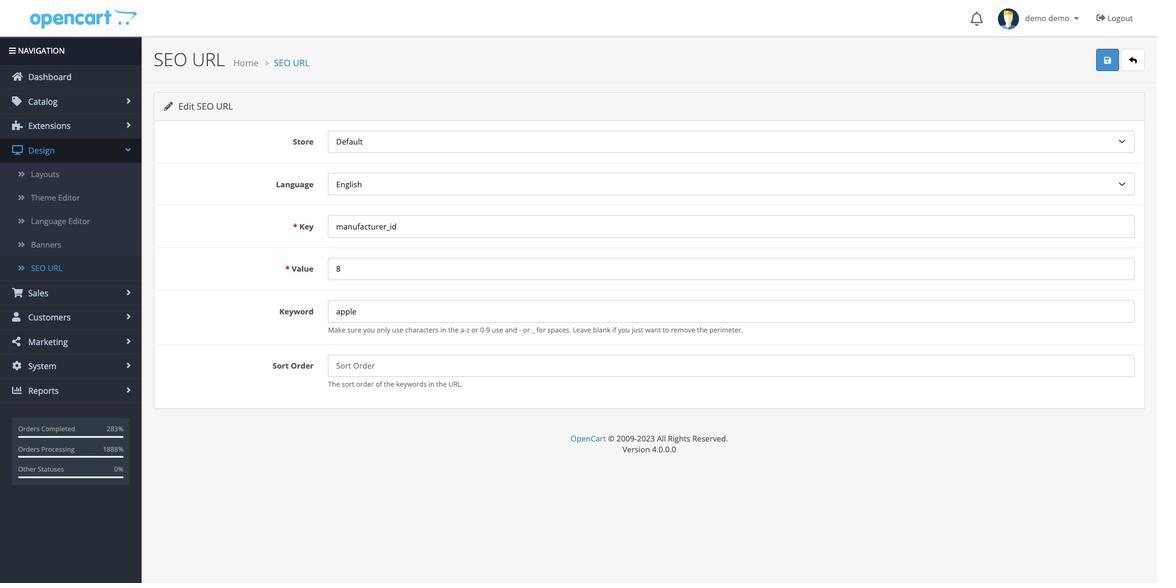 Task type: vqa. For each thing, say whether or not it's contained in the screenshot.
'username' text field at the top
no



Task type: locate. For each thing, give the bounding box(es) containing it.
1888%
[[103, 445, 124, 454]]

only
[[377, 325, 390, 334]]

sort
[[342, 380, 355, 389]]

chart bar image
[[12, 386, 23, 395]]

statuses
[[38, 465, 64, 474]]

1 horizontal spatial language
[[276, 179, 314, 190]]

home image
[[12, 72, 23, 82]]

navigation
[[16, 45, 65, 56]]

the
[[448, 325, 459, 334], [698, 325, 708, 334], [384, 380, 395, 389], [436, 380, 447, 389]]

url
[[192, 47, 225, 72], [293, 57, 310, 69], [216, 100, 233, 112], [48, 263, 62, 274]]

demo
[[1026, 13, 1047, 24], [1049, 13, 1070, 24]]

back image
[[1130, 56, 1138, 64]]

sales link
[[0, 281, 142, 305]]

processing
[[41, 445, 75, 454]]

2 orders from the top
[[18, 445, 40, 454]]

keyword
[[279, 306, 314, 317]]

bell image
[[971, 11, 984, 26]]

0 vertical spatial in
[[441, 325, 447, 334]]

1 horizontal spatial you
[[618, 325, 630, 334]]

home
[[233, 57, 259, 69]]

opencart image
[[29, 7, 137, 29]]

sure
[[348, 325, 362, 334]]

1 horizontal spatial demo
[[1049, 13, 1070, 24]]

1 horizontal spatial use
[[492, 325, 504, 334]]

keywords
[[396, 380, 427, 389]]

language down store
[[276, 179, 314, 190]]

make sure you only use characters in the a-z or 0-9 use and - or _ for spaces. leave blank if you just want to remove the perimeter.
[[328, 325, 743, 334]]

seo url link
[[274, 57, 310, 69], [0, 257, 142, 281]]

share alt image
[[12, 337, 23, 347]]

1 demo from the left
[[1026, 13, 1047, 24]]

orders
[[18, 425, 40, 434], [18, 445, 40, 454]]

0 horizontal spatial in
[[429, 380, 435, 389]]

opencart link
[[571, 433, 606, 444]]

customers link
[[0, 306, 142, 330]]

0 vertical spatial orders
[[18, 425, 40, 434]]

the left url.
[[436, 380, 447, 389]]

seo url right home link
[[274, 57, 310, 69]]

editor
[[58, 192, 80, 203], [68, 216, 90, 227]]

0 horizontal spatial use
[[392, 325, 404, 334]]

sort order
[[273, 361, 314, 372]]

want
[[645, 325, 661, 334]]

theme editor link
[[0, 186, 142, 210]]

editor for language editor
[[68, 216, 90, 227]]

seo right edit
[[197, 100, 214, 112]]

seo url link right home link
[[274, 57, 310, 69]]

1 horizontal spatial seo url link
[[274, 57, 310, 69]]

1 you from the left
[[363, 325, 375, 334]]

demo demo image
[[999, 8, 1020, 30]]

seo right home link
[[274, 57, 291, 69]]

customers
[[26, 312, 71, 323]]

use right only
[[392, 325, 404, 334]]

orders up orders processing
[[18, 425, 40, 434]]

desktop image
[[12, 145, 23, 155]]

orders up other
[[18, 445, 40, 454]]

completed
[[41, 425, 75, 434]]

0 vertical spatial editor
[[58, 192, 80, 203]]

url.
[[449, 380, 463, 389]]

catalog
[[26, 96, 58, 107]]

all
[[657, 433, 666, 444]]

0 horizontal spatial or
[[472, 325, 479, 334]]

the right of
[[384, 380, 395, 389]]

2 you from the left
[[618, 325, 630, 334]]

0 vertical spatial language
[[276, 179, 314, 190]]

seo url up edit
[[154, 47, 225, 72]]

language editor link
[[0, 210, 142, 233]]

2 use from the left
[[492, 325, 504, 334]]

use right 9
[[492, 325, 504, 334]]

seo up pencil alt image
[[154, 47, 187, 72]]

opencart © 2009-2023 all rights reserved. version 4.0.0.0
[[571, 433, 728, 455]]

2023
[[637, 433, 655, 444]]

0 horizontal spatial you
[[363, 325, 375, 334]]

theme editor
[[31, 192, 80, 203]]

in
[[441, 325, 447, 334], [429, 380, 435, 389]]

you
[[363, 325, 375, 334], [618, 325, 630, 334]]

system link
[[0, 355, 142, 379]]

2 horizontal spatial seo url
[[274, 57, 310, 69]]

logout link
[[1088, 0, 1146, 36]]

1 horizontal spatial in
[[441, 325, 447, 334]]

a-
[[461, 325, 467, 334]]

reports link
[[0, 379, 142, 403]]

1 vertical spatial in
[[429, 380, 435, 389]]

just
[[632, 325, 644, 334]]

1 orders from the top
[[18, 425, 40, 434]]

language for language
[[276, 179, 314, 190]]

seo url link up sales link
[[0, 257, 142, 281]]

save image
[[1105, 56, 1112, 64]]

opencart
[[571, 433, 606, 444]]

1 vertical spatial editor
[[68, 216, 90, 227]]

0 vertical spatial seo url link
[[274, 57, 310, 69]]

in for keyword
[[441, 325, 447, 334]]

use
[[392, 325, 404, 334], [492, 325, 504, 334]]

1 vertical spatial seo url link
[[0, 257, 142, 281]]

Key text field
[[328, 216, 1135, 238]]

url right home link
[[293, 57, 310, 69]]

language for language editor
[[31, 216, 66, 227]]

editor down theme editor link
[[68, 216, 90, 227]]

version
[[623, 444, 650, 455]]

the sort order of the keywords in the url.
[[328, 380, 463, 389]]

marketing
[[26, 336, 68, 348]]

z
[[467, 325, 470, 334]]

_
[[532, 325, 535, 334]]

1 horizontal spatial or
[[523, 325, 530, 334]]

9
[[487, 325, 490, 334]]

seo
[[154, 47, 187, 72], [274, 57, 291, 69], [197, 100, 214, 112], [31, 263, 46, 274]]

or right z
[[472, 325, 479, 334]]

1 use from the left
[[392, 325, 404, 334]]

2 demo from the left
[[1049, 13, 1070, 24]]

in left a-
[[441, 325, 447, 334]]

orders for orders processing
[[18, 445, 40, 454]]

seo up sales
[[31, 263, 46, 274]]

0 horizontal spatial seo url link
[[0, 257, 142, 281]]

demo left caret down "icon"
[[1049, 13, 1070, 24]]

0 horizontal spatial language
[[31, 216, 66, 227]]

reports
[[26, 385, 59, 397]]

1 vertical spatial language
[[31, 216, 66, 227]]

seo url
[[154, 47, 225, 72], [274, 57, 310, 69], [31, 263, 62, 274]]

language
[[276, 179, 314, 190], [31, 216, 66, 227]]

order
[[356, 380, 374, 389]]

language up the 'banners'
[[31, 216, 66, 227]]

leave
[[573, 325, 592, 334]]

©
[[608, 433, 615, 444]]

or right -
[[523, 325, 530, 334]]

in right keywords in the bottom left of the page
[[429, 380, 435, 389]]

demo right demo demo 'icon'
[[1026, 13, 1047, 24]]

1 vertical spatial orders
[[18, 445, 40, 454]]

0%
[[114, 465, 124, 474]]

tag image
[[12, 96, 23, 106]]

home link
[[233, 57, 259, 69]]

editor down layouts "link"
[[58, 192, 80, 203]]

user image
[[12, 312, 23, 322]]

0 horizontal spatial demo
[[1026, 13, 1047, 24]]

or
[[472, 325, 479, 334], [523, 325, 530, 334]]

seo url down the 'banners'
[[31, 263, 62, 274]]

value
[[292, 264, 314, 275]]

in for sort order
[[429, 380, 435, 389]]

url left home
[[192, 47, 225, 72]]

demo demo
[[1020, 13, 1072, 24]]

you right if
[[618, 325, 630, 334]]

you left only
[[363, 325, 375, 334]]

sales
[[26, 287, 48, 299]]



Task type: describe. For each thing, give the bounding box(es) containing it.
other statuses
[[18, 465, 64, 474]]

system
[[26, 361, 57, 372]]

language editor
[[31, 216, 90, 227]]

283%
[[107, 425, 124, 434]]

store
[[293, 136, 314, 147]]

0 horizontal spatial seo url
[[31, 263, 62, 274]]

design
[[26, 145, 55, 156]]

design link
[[0, 139, 142, 163]]

bars image
[[9, 47, 16, 55]]

the
[[328, 380, 340, 389]]

order
[[291, 361, 314, 372]]

2 or from the left
[[523, 325, 530, 334]]

orders for orders completed
[[18, 425, 40, 434]]

blank
[[593, 325, 611, 334]]

theme
[[31, 192, 56, 203]]

layouts
[[31, 169, 59, 179]]

marketing link
[[0, 330, 142, 354]]

dashboard
[[26, 71, 72, 83]]

1 horizontal spatial seo url
[[154, 47, 225, 72]]

url right edit
[[216, 100, 233, 112]]

of
[[376, 380, 382, 389]]

extensions link
[[0, 114, 142, 138]]

cog image
[[12, 361, 23, 371]]

pencil alt image
[[164, 102, 173, 111]]

sign out alt image
[[1097, 13, 1106, 22]]

remove
[[671, 325, 696, 334]]

if
[[613, 325, 617, 334]]

the right remove
[[698, 325, 708, 334]]

characters
[[405, 325, 439, 334]]

orders completed
[[18, 425, 75, 434]]

url down the 'banners'
[[48, 263, 62, 274]]

dashboard link
[[0, 65, 142, 89]]

2009-
[[617, 433, 637, 444]]

logout
[[1108, 13, 1134, 24]]

shopping cart image
[[12, 288, 23, 298]]

1 or from the left
[[472, 325, 479, 334]]

Sort Order text field
[[328, 355, 1135, 377]]

other
[[18, 465, 36, 474]]

catalog link
[[0, 90, 142, 114]]

banners link
[[0, 233, 142, 257]]

-
[[519, 325, 522, 334]]

and
[[505, 325, 518, 334]]

spaces.
[[548, 325, 571, 334]]

for
[[537, 325, 546, 334]]

demo demo link
[[993, 0, 1088, 36]]

caret down image
[[1072, 14, 1082, 22]]

banners
[[31, 239, 61, 250]]

4.0.0.0
[[652, 444, 677, 455]]

extensions
[[26, 120, 71, 132]]

edit
[[178, 100, 194, 112]]

sort
[[273, 361, 289, 372]]

0-
[[480, 325, 487, 334]]

edit seo url
[[176, 100, 233, 112]]

reserved.
[[693, 433, 728, 444]]

key
[[300, 221, 314, 232]]

puzzle piece image
[[12, 121, 23, 130]]

to
[[663, 325, 670, 334]]

rights
[[668, 433, 691, 444]]

orders processing
[[18, 445, 75, 454]]

make
[[328, 325, 346, 334]]

Keyword text field
[[328, 300, 1135, 323]]

perimeter.
[[710, 325, 743, 334]]

layouts link
[[0, 163, 142, 186]]

Value text field
[[328, 258, 1135, 281]]

the left a-
[[448, 325, 459, 334]]

editor for theme editor
[[58, 192, 80, 203]]



